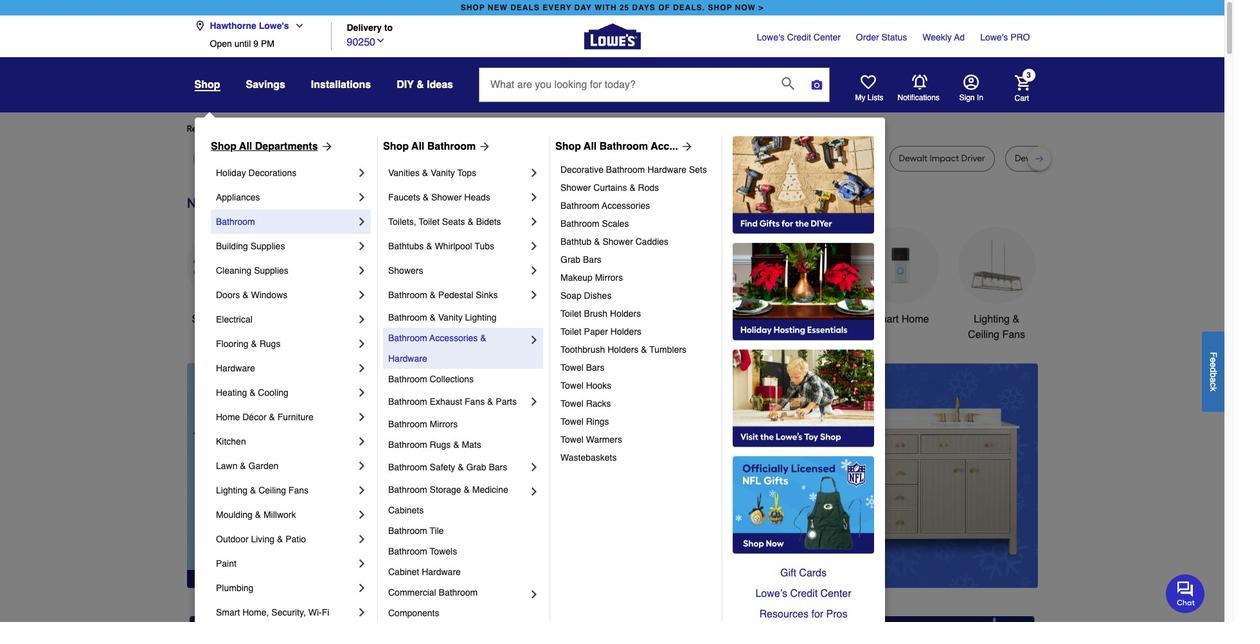 Task type: vqa. For each thing, say whether or not it's contained in the screenshot.
Free related to Free Delivery
no



Task type: describe. For each thing, give the bounding box(es) containing it.
mirrors for bathroom mirrors
[[430, 419, 458, 429]]

2 drill from the left
[[610, 153, 625, 164]]

towel warmers link
[[561, 431, 713, 449]]

driver for impact driver
[[845, 153, 869, 164]]

home,
[[242, 607, 269, 618]]

1 vertical spatial lighting & ceiling fans link
[[216, 478, 355, 503]]

ceiling inside lighting & ceiling fans
[[968, 329, 1000, 341]]

90250 button
[[347, 33, 386, 50]]

security,
[[271, 607, 306, 618]]

dewalt for dewalt drill bit
[[338, 153, 367, 164]]

credit for lowe's
[[787, 32, 811, 42]]

plumbing link
[[216, 576, 355, 600]]

dewalt for dewalt drill bit set
[[1015, 153, 1044, 164]]

officially licensed n f l gifts. shop now. image
[[733, 456, 874, 554]]

bars for towel bars
[[586, 363, 605, 373]]

more suggestions for you
[[329, 123, 433, 134]]

dewalt for dewalt bit set
[[426, 153, 455, 164]]

gift cards link
[[733, 563, 874, 584]]

f e e d b a c k button
[[1202, 331, 1225, 412]]

towel warmers
[[561, 435, 622, 445]]

smart home, security, wi-fi link
[[216, 600, 355, 622]]

décor
[[242, 412, 266, 422]]

hardware down towels
[[422, 567, 461, 577]]

diy
[[397, 79, 414, 91]]

shower curtains & rods
[[561, 183, 659, 193]]

1 horizontal spatial lighting
[[465, 312, 497, 323]]

toilets, toilet seats & bidets link
[[388, 210, 528, 234]]

chevron right image for bathtubs & whirlpool tubs
[[528, 240, 541, 253]]

shop these last-minute gifts. $99 or less. quantities are limited and won't last. image
[[187, 363, 394, 588]]

0 vertical spatial home
[[902, 314, 929, 325]]

0 vertical spatial grab
[[561, 255, 581, 265]]

more suggestions for you link
[[329, 123, 443, 136]]

delivery
[[347, 23, 382, 33]]

hooks
[[586, 381, 612, 391]]

components
[[388, 608, 439, 618]]

supplies for building supplies
[[250, 241, 285, 251]]

deals.
[[673, 3, 705, 12]]

chevron right image for moulding & millwork
[[355, 508, 368, 521]]

chevron right image for home décor & furniture
[[355, 411, 368, 424]]

faucets inside the kitchen faucets link
[[611, 314, 648, 325]]

resources for pros
[[759, 609, 847, 620]]

up to 30 percent off select grills and accessories. image
[[767, 616, 1035, 622]]

3 impact from the left
[[930, 153, 959, 164]]

1 e from the top
[[1208, 357, 1219, 362]]

home décor & furniture
[[216, 412, 314, 422]]

cabinet hardware link
[[388, 562, 541, 582]]

bars for grab bars
[[583, 255, 602, 265]]

warmers
[[586, 435, 622, 445]]

dewalt impact driver
[[899, 153, 985, 164]]

bathroom exhaust fans & parts
[[388, 397, 517, 407]]

bathroom mirrors link
[[388, 414, 541, 435]]

patio
[[286, 534, 306, 544]]

shop all departments link
[[211, 139, 333, 154]]

exhaust
[[430, 397, 462, 407]]

bathroom scales link
[[561, 215, 713, 233]]

towel hooks
[[561, 381, 612, 391]]

2 set from the left
[[640, 153, 653, 164]]

order status link
[[856, 31, 907, 44]]

chevron right image for showers
[[528, 264, 541, 277]]

5 bit from the left
[[683, 153, 693, 164]]

chevron down image
[[289, 21, 304, 31]]

location image
[[194, 21, 205, 31]]

6 bit from the left
[[1063, 153, 1073, 164]]

2 bit from the left
[[457, 153, 467, 164]]

dewalt for dewalt tool
[[261, 153, 290, 164]]

arrow right image for shop all bathroom
[[476, 140, 491, 153]]

installations button
[[311, 73, 371, 96]]

sign in button
[[959, 75, 983, 103]]

towel for towel warmers
[[561, 435, 584, 445]]

bidets
[[476, 217, 501, 227]]

bathroom accessories & hardware
[[388, 333, 489, 364]]

decorations for holiday
[[248, 168, 297, 178]]

visit the lowe's toy shop. image
[[733, 350, 874, 447]]

impact for impact driver bit
[[512, 153, 542, 164]]

lowe's home improvement account image
[[963, 75, 979, 90]]

chevron right image for plumbing
[[355, 582, 368, 595]]

dewalt for dewalt
[[203, 153, 231, 164]]

doors & windows link
[[216, 283, 355, 307]]

chevron right image for appliances
[[355, 191, 368, 204]]

hardware down "acc..."
[[648, 165, 687, 175]]

diy & ideas
[[397, 79, 453, 91]]

shop all bathroom acc...
[[555, 141, 678, 152]]

drill for dewalt drill bit
[[369, 153, 384, 164]]

lowe's home improvement logo image
[[584, 8, 641, 65]]

for for searches
[[290, 123, 302, 134]]

accessories for bathroom accessories & hardware
[[430, 333, 478, 343]]

smart for smart home, security, wi-fi
[[216, 607, 240, 618]]

towel for towel bars
[[561, 363, 584, 373]]

chevron right image for electrical
[[355, 313, 368, 326]]

chevron right image for lawn & garden
[[355, 460, 368, 472]]

shower for bathtub & shower caddies
[[603, 237, 633, 247]]

toilets,
[[388, 217, 416, 227]]

every
[[543, 3, 572, 12]]

open
[[210, 39, 232, 49]]

windows
[[251, 290, 287, 300]]

racks
[[586, 399, 611, 409]]

bathroom collections
[[388, 374, 474, 384]]

mirrors for makeup mirrors
[[595, 273, 623, 283]]

lowe's credit center link
[[733, 584, 874, 604]]

credit for lowe's
[[790, 588, 818, 600]]

0 horizontal spatial grab
[[466, 462, 486, 472]]

cleaning
[[216, 265, 252, 276]]

hardware inside bathroom accessories & hardware
[[388, 354, 427, 364]]

& inside bathroom storage & medicine cabinets
[[464, 485, 470, 495]]

grab bars
[[561, 255, 602, 265]]

0 vertical spatial toilet
[[419, 217, 440, 227]]

chevron right image for lighting & ceiling fans
[[355, 484, 368, 497]]

bathtub & shower caddies
[[561, 237, 669, 247]]

shop new deals every day with 25 days of deals. shop now >
[[461, 3, 764, 12]]

rods
[[638, 183, 659, 193]]

scroll to item #5 element
[[784, 564, 818, 571]]

rings
[[586, 417, 609, 427]]

3 driver from the left
[[961, 153, 985, 164]]

toilet paper holders
[[561, 327, 642, 337]]

all for shop all departments
[[239, 141, 252, 152]]

dewalt drill bit set
[[1015, 153, 1089, 164]]

towels
[[430, 546, 457, 557]]

whirlpool
[[435, 241, 472, 251]]

christmas decorations
[[487, 314, 542, 341]]

holders inside toothbrush holders & tumblers link
[[608, 345, 639, 355]]

& inside outdoor tools & equipment
[[737, 314, 744, 325]]

shop all bathroom link
[[383, 139, 491, 154]]

shop for shop all departments
[[211, 141, 237, 152]]

1 vertical spatial fans
[[465, 397, 485, 407]]

all for shop all bathroom
[[411, 141, 424, 152]]

2 shop from the left
[[708, 3, 732, 12]]

wastebaskets link
[[561, 449, 713, 467]]

1 horizontal spatial lighting & ceiling fans link
[[958, 227, 1035, 343]]

makeup
[[561, 273, 593, 283]]

towel for towel hooks
[[561, 381, 584, 391]]

chevron right image for heating & cooling
[[355, 386, 368, 399]]

bars inside bathroom safety & grab bars link
[[489, 462, 507, 472]]

chevron right image for toilets, toilet seats & bidets
[[528, 215, 541, 228]]

bit set
[[683, 153, 709, 164]]

shower for faucets & shower heads
[[431, 192, 462, 202]]

3
[[1027, 71, 1031, 80]]

chevron right image for kitchen
[[355, 435, 368, 448]]

smart home, security, wi-fi
[[216, 607, 329, 618]]

4 bit from the left
[[627, 153, 638, 164]]

chevron right image for vanities & vanity tops
[[528, 166, 541, 179]]

dewalt bit set
[[426, 153, 483, 164]]

1 horizontal spatial rugs
[[430, 440, 451, 450]]

brush
[[584, 309, 608, 319]]

bathroom inside bathroom accessories & hardware
[[388, 333, 427, 343]]

toilet paper holders link
[[561, 323, 713, 341]]

4 set from the left
[[1076, 153, 1089, 164]]

commercial bathroom components link
[[388, 582, 528, 622]]

lawn
[[216, 461, 237, 471]]

you for recommended searches for you
[[304, 123, 319, 134]]

scales
[[602, 219, 629, 229]]

chevron right image for bathroom accessories & hardware
[[528, 334, 541, 346]]

savings
[[246, 79, 285, 91]]

toilets, toilet seats & bidets
[[388, 217, 501, 227]]

lowe's home improvement cart image
[[1015, 75, 1030, 90]]

smart for smart home
[[871, 314, 899, 325]]

lowe's pro link
[[980, 31, 1030, 44]]

chevron right image for commercial bathroom components
[[528, 588, 541, 601]]

weekly ad
[[923, 32, 965, 42]]

home décor & furniture link
[[216, 405, 355, 429]]

2 horizontal spatial lighting
[[974, 314, 1010, 325]]

weekly ad link
[[923, 31, 965, 44]]

order
[[856, 32, 879, 42]]

equipment
[[683, 329, 732, 341]]

chevron right image for bathroom storage & medicine cabinets
[[528, 485, 541, 498]]

bathroom tile
[[388, 526, 444, 536]]

2 vertical spatial fans
[[289, 485, 309, 496]]

shop for shop
[[194, 79, 220, 91]]

Search Query text field
[[480, 68, 771, 102]]

flooring & rugs
[[216, 339, 281, 349]]

recommended searches for you
[[187, 123, 319, 134]]

1 shop from the left
[[461, 3, 485, 12]]

0 horizontal spatial ceiling
[[259, 485, 286, 496]]

shop for shop all bathroom acc...
[[555, 141, 581, 152]]

kitchen faucets
[[574, 314, 648, 325]]

toilet for toilet brush holders
[[561, 309, 582, 319]]

f e e d b a c k
[[1208, 352, 1219, 391]]

chevron right image for paint
[[355, 557, 368, 570]]

2 horizontal spatial fans
[[1002, 329, 1025, 341]]

pros
[[826, 609, 847, 620]]

up to 40 percent off select vanities. plus get free local delivery on select vanities. image
[[415, 363, 1038, 588]]

toilet brush holders
[[561, 309, 641, 319]]

for for suggestions
[[404, 123, 416, 134]]

you for more suggestions for you
[[418, 123, 433, 134]]

suggestions
[[352, 123, 402, 134]]

k
[[1208, 387, 1219, 391]]

lowe's credit center link
[[757, 31, 841, 44]]

arrow left image
[[426, 476, 439, 488]]



Task type: locate. For each thing, give the bounding box(es) containing it.
kitchen for kitchen
[[216, 436, 246, 447]]

credit up resources for pros link
[[790, 588, 818, 600]]

1 horizontal spatial lowe's
[[757, 32, 785, 42]]

chevron right image for cleaning supplies
[[355, 264, 368, 277]]

2 horizontal spatial shower
[[603, 237, 633, 247]]

outdoor tools & equipment
[[671, 314, 744, 341]]

center left order
[[814, 32, 841, 42]]

2 horizontal spatial shop
[[555, 141, 581, 152]]

kitchen inside kitchen link
[[216, 436, 246, 447]]

chevron right image for bathroom
[[355, 215, 368, 228]]

bathroom
[[427, 141, 476, 152], [600, 141, 648, 152], [606, 165, 645, 175], [561, 201, 600, 211], [216, 217, 255, 227], [561, 219, 600, 229], [388, 290, 427, 300], [388, 312, 427, 323], [782, 314, 826, 325], [388, 333, 427, 343], [388, 374, 427, 384], [388, 397, 427, 407], [388, 419, 427, 429], [388, 440, 427, 450], [388, 462, 427, 472], [388, 485, 427, 495], [388, 526, 427, 536], [388, 546, 427, 557], [439, 588, 478, 598]]

1 vertical spatial ceiling
[[259, 485, 286, 496]]

1 vertical spatial toilet
[[561, 309, 582, 319]]

1 horizontal spatial tools
[[711, 314, 734, 325]]

0 horizontal spatial driver
[[544, 153, 568, 164]]

outdoor for outdoor tools & equipment
[[671, 314, 708, 325]]

dewalt down shop all bathroom on the left top of page
[[426, 153, 455, 164]]

lists
[[868, 93, 884, 102]]

1 you from the left
[[304, 123, 319, 134]]

dewalt drill bit
[[338, 153, 397, 164]]

0 vertical spatial faucets
[[388, 192, 420, 202]]

shower up the toilets, toilet seats & bidets
[[431, 192, 462, 202]]

0 vertical spatial lighting & ceiling fans link
[[958, 227, 1035, 343]]

all up vanities
[[411, 141, 424, 152]]

faucets down vanities
[[388, 192, 420, 202]]

set
[[470, 153, 483, 164], [640, 153, 653, 164], [695, 153, 709, 164], [1076, 153, 1089, 164]]

towel bars
[[561, 363, 605, 373]]

1 horizontal spatial ceiling
[[968, 329, 1000, 341]]

driver for impact driver bit
[[544, 153, 568, 164]]

1 vertical spatial center
[[821, 588, 851, 600]]

living
[[251, 534, 275, 544]]

kitchen for kitchen faucets
[[574, 314, 608, 325]]

bathroom safety & grab bars
[[388, 462, 507, 472]]

rugs up safety
[[430, 440, 451, 450]]

decorations down christmas
[[487, 329, 542, 341]]

seats
[[442, 217, 465, 227]]

tools inside tools link
[[406, 314, 430, 325]]

vanity inside bathroom & vanity lighting link
[[438, 312, 463, 323]]

mirrors up bathroom rugs & mats
[[430, 419, 458, 429]]

shop new deals every day with 25 days of deals. shop now > link
[[458, 0, 766, 15]]

holders for toilet paper holders
[[611, 327, 642, 337]]

1 horizontal spatial for
[[404, 123, 416, 134]]

dewalt up holiday
[[203, 153, 231, 164]]

bars up the makeup mirrors
[[583, 255, 602, 265]]

6 dewalt from the left
[[899, 153, 928, 164]]

all inside 'shop all bathroom' link
[[411, 141, 424, 152]]

chevron right image for doors & windows
[[355, 289, 368, 301]]

3 drill from the left
[[769, 153, 784, 164]]

holders inside toilet brush holders "link"
[[610, 309, 641, 319]]

2 you from the left
[[418, 123, 433, 134]]

1 vertical spatial bars
[[586, 363, 605, 373]]

scroll to item #4 image
[[753, 565, 784, 570]]

heating & cooling link
[[216, 381, 355, 405]]

0 horizontal spatial lighting & ceiling fans
[[216, 485, 309, 496]]

0 vertical spatial lighting & ceiling fans
[[968, 314, 1025, 341]]

0 horizontal spatial lowe's
[[259, 21, 289, 31]]

supplies for cleaning supplies
[[254, 265, 289, 276]]

0 horizontal spatial shop
[[461, 3, 485, 12]]

arrow right image for shop all bathroom acc...
[[678, 140, 693, 153]]

hawthorne lowe's button
[[194, 13, 310, 39]]

bars up medicine
[[489, 462, 507, 472]]

3 towel from the top
[[561, 399, 584, 409]]

b
[[1208, 372, 1219, 377]]

faucets & shower heads link
[[388, 185, 528, 210]]

1 arrow right image from the left
[[476, 140, 491, 153]]

hardware down 'flooring'
[[216, 363, 255, 373]]

supplies inside 'link'
[[250, 241, 285, 251]]

1 vertical spatial kitchen
[[216, 436, 246, 447]]

drill for dewalt drill bit set
[[1046, 153, 1061, 164]]

with
[[595, 3, 617, 12]]

outdoor down moulding
[[216, 534, 248, 544]]

1 vertical spatial supplies
[[254, 265, 289, 276]]

0 horizontal spatial outdoor
[[216, 534, 248, 544]]

doors & windows
[[216, 290, 287, 300]]

decorations down dewalt tool
[[248, 168, 297, 178]]

dewalt for dewalt drill
[[738, 153, 767, 164]]

holders up toothbrush holders & tumblers
[[611, 327, 642, 337]]

chevron right image for outdoor living & patio
[[355, 533, 368, 546]]

1 horizontal spatial bathroom link
[[765, 227, 842, 327]]

toilet brush holders link
[[561, 305, 713, 323]]

mirrors up dishes
[[595, 273, 623, 283]]

all down recommended searches for you
[[239, 141, 252, 152]]

arrow right image inside 'shop all bathroom acc...' link
[[678, 140, 693, 153]]

outdoor up equipment
[[671, 314, 708, 325]]

hawthorne
[[210, 21, 256, 31]]

0 vertical spatial fans
[[1002, 329, 1025, 341]]

2 driver from the left
[[845, 153, 869, 164]]

electrical link
[[216, 307, 355, 332]]

lowe's credit center
[[757, 32, 841, 42]]

impact driver
[[814, 153, 869, 164]]

shop down more suggestions for you link
[[383, 141, 409, 152]]

vanity
[[431, 168, 455, 178], [438, 312, 463, 323]]

chevron right image for hardware
[[355, 362, 368, 375]]

get up to 2 free select tools or batteries when you buy 1 with select purchases. image
[[189, 616, 458, 622]]

decorative bathroom hardware sets
[[561, 165, 707, 175]]

decorations
[[248, 168, 297, 178], [487, 329, 542, 341]]

holiday decorations
[[216, 168, 297, 178]]

deals
[[510, 3, 540, 12]]

0 horizontal spatial impact
[[512, 153, 542, 164]]

drill for dewalt drill
[[769, 153, 784, 164]]

lowe's
[[259, 21, 289, 31], [757, 32, 785, 42], [980, 32, 1008, 42]]

accessories up "scales"
[[602, 201, 650, 211]]

1 horizontal spatial faucets
[[611, 314, 648, 325]]

0 horizontal spatial shower
[[431, 192, 462, 202]]

shop left now
[[708, 3, 732, 12]]

new deals every day during 25 days of deals image
[[187, 192, 1038, 214]]

dewalt for dewalt impact driver
[[899, 153, 928, 164]]

2 shop from the left
[[383, 141, 409, 152]]

hawthorne lowe's
[[210, 21, 289, 31]]

center up pros
[[821, 588, 851, 600]]

3 shop from the left
[[555, 141, 581, 152]]

vanity down dewalt bit set
[[431, 168, 455, 178]]

3 set from the left
[[695, 153, 709, 164]]

1 horizontal spatial mirrors
[[595, 273, 623, 283]]

towel for towel rings
[[561, 417, 584, 427]]

shop all bathroom
[[383, 141, 476, 152]]

1 dewalt from the left
[[203, 153, 231, 164]]

drill
[[369, 153, 384, 164], [610, 153, 625, 164], [769, 153, 784, 164], [1046, 153, 1061, 164]]

faucets & shower heads
[[388, 192, 490, 202]]

0 horizontal spatial home
[[216, 412, 240, 422]]

0 vertical spatial mirrors
[[595, 273, 623, 283]]

supplies up windows
[[254, 265, 289, 276]]

all left deals
[[218, 314, 230, 325]]

dewalt right bit set
[[738, 153, 767, 164]]

cards
[[799, 568, 827, 579]]

0 horizontal spatial arrow right image
[[476, 140, 491, 153]]

ceiling
[[968, 329, 1000, 341], [259, 485, 286, 496]]

center for lowe's credit center
[[814, 32, 841, 42]]

bathroom storage & medicine cabinets link
[[388, 480, 528, 521]]

& inside button
[[417, 79, 424, 91]]

holiday hosting essentials. image
[[733, 243, 874, 341]]

credit up search image
[[787, 32, 811, 42]]

1 vertical spatial decorations
[[487, 329, 542, 341]]

acc...
[[651, 141, 678, 152]]

all inside shop all deals link
[[218, 314, 230, 325]]

vanity down pedestal on the top left
[[438, 312, 463, 323]]

plumbing
[[216, 583, 253, 593]]

2 impact from the left
[[814, 153, 843, 164]]

0 horizontal spatial lighting
[[216, 485, 248, 496]]

faucets down 'soap dishes' link
[[611, 314, 648, 325]]

grab down mats on the bottom left of page
[[466, 462, 486, 472]]

1 horizontal spatial grab
[[561, 255, 581, 265]]

holders inside toilet paper holders "link"
[[611, 327, 642, 337]]

new
[[488, 3, 508, 12]]

sets
[[689, 165, 707, 175]]

up to 35 percent off select small appliances. image
[[478, 616, 746, 622]]

kitchen up 'lawn'
[[216, 436, 246, 447]]

1 vertical spatial vanity
[[438, 312, 463, 323]]

lowe's inside button
[[259, 21, 289, 31]]

2 vertical spatial holders
[[608, 345, 639, 355]]

4 dewalt from the left
[[426, 153, 455, 164]]

2 tools from the left
[[711, 314, 734, 325]]

1 vertical spatial lighting & ceiling fans
[[216, 485, 309, 496]]

shop all deals
[[192, 314, 259, 325]]

you left more at the left of page
[[304, 123, 319, 134]]

0 horizontal spatial rugs
[[259, 339, 281, 349]]

kitchen link
[[216, 429, 355, 454]]

0 horizontal spatial lighting & ceiling fans link
[[216, 478, 355, 503]]

rugs up the hardware link at the left bottom
[[259, 339, 281, 349]]

dewalt down the shop all departments
[[261, 153, 290, 164]]

all inside shop all departments link
[[239, 141, 252, 152]]

lowe's down ">" at right
[[757, 32, 785, 42]]

bars inside towel bars link
[[586, 363, 605, 373]]

1 impact from the left
[[512, 153, 542, 164]]

bathtub & shower caddies link
[[561, 233, 713, 251]]

tumblers
[[649, 345, 687, 355]]

for up 'departments'
[[290, 123, 302, 134]]

dewalt down notifications
[[899, 153, 928, 164]]

tools inside outdoor tools & equipment
[[711, 314, 734, 325]]

1 vertical spatial holders
[[611, 327, 642, 337]]

grab down bathtub
[[561, 255, 581, 265]]

you up shop all bathroom on the left top of page
[[418, 123, 433, 134]]

2 dewalt from the left
[[261, 153, 290, 164]]

driver up decorative
[[544, 153, 568, 164]]

towel hooks link
[[561, 377, 713, 395]]

1 horizontal spatial you
[[418, 123, 433, 134]]

towel rings link
[[561, 413, 713, 431]]

day
[[574, 3, 592, 12]]

1 vertical spatial arrow right image
[[1014, 476, 1027, 488]]

holders down toilet paper holders "link"
[[608, 345, 639, 355]]

lighting & ceiling fans link
[[958, 227, 1035, 343], [216, 478, 355, 503]]

outdoor inside outdoor tools & equipment
[[671, 314, 708, 325]]

1 shop from the left
[[211, 141, 237, 152]]

None search field
[[479, 67, 830, 114]]

shop for shop all deals
[[192, 314, 216, 325]]

toothbrush holders & tumblers link
[[561, 341, 713, 359]]

0 vertical spatial supplies
[[250, 241, 285, 251]]

0 vertical spatial rugs
[[259, 339, 281, 349]]

lowe's home improvement notification center image
[[912, 74, 927, 90]]

2 arrow right image from the left
[[678, 140, 693, 153]]

chevron right image for faucets & shower heads
[[528, 191, 541, 204]]

bathroom & vanity lighting link
[[388, 307, 541, 328]]

now
[[735, 3, 756, 12]]

shower curtains & rods link
[[561, 179, 713, 197]]

chevron right image for bathroom & pedestal sinks
[[528, 289, 541, 301]]

1 horizontal spatial lighting & ceiling fans
[[968, 314, 1025, 341]]

1 horizontal spatial arrow right image
[[678, 140, 693, 153]]

for left pros
[[811, 609, 823, 620]]

arrow right image
[[318, 140, 333, 153], [1014, 476, 1027, 488]]

2 horizontal spatial impact
[[930, 153, 959, 164]]

scroll to item #3 image
[[722, 565, 753, 570]]

0 horizontal spatial fans
[[289, 485, 309, 496]]

1 set from the left
[[470, 153, 483, 164]]

decorations for christmas
[[487, 329, 542, 341]]

5 dewalt from the left
[[738, 153, 767, 164]]

d
[[1208, 367, 1219, 372]]

impact for impact driver
[[814, 153, 843, 164]]

sign in
[[959, 93, 983, 102]]

arrow right image
[[476, 140, 491, 153], [678, 140, 693, 153]]

1 towel from the top
[[561, 363, 584, 373]]

1 vertical spatial rugs
[[430, 440, 451, 450]]

towel down 'towel bars'
[[561, 381, 584, 391]]

building supplies link
[[216, 234, 355, 258]]

cabinet
[[388, 567, 419, 577]]

1 driver from the left
[[544, 153, 568, 164]]

chat invite button image
[[1166, 574, 1205, 613]]

e up the "d"
[[1208, 357, 1219, 362]]

kitchen inside the kitchen faucets link
[[574, 314, 608, 325]]

towel down towel rings
[[561, 435, 584, 445]]

savings button
[[246, 73, 285, 96]]

bathroom inside bathroom storage & medicine cabinets
[[388, 485, 427, 495]]

you inside more suggestions for you link
[[418, 123, 433, 134]]

bathtub
[[561, 237, 592, 247]]

for up shop all bathroom on the left top of page
[[404, 123, 416, 134]]

shower
[[561, 183, 591, 193], [431, 192, 462, 202], [603, 237, 633, 247]]

collections
[[430, 374, 474, 384]]

lowe's for lowe's pro
[[980, 32, 1008, 42]]

0 vertical spatial holders
[[610, 309, 641, 319]]

scroll to item #2 image
[[692, 565, 722, 570]]

bars up hooks
[[586, 363, 605, 373]]

1 horizontal spatial home
[[902, 314, 929, 325]]

vanity for tops
[[431, 168, 455, 178]]

lowe's for lowe's credit center
[[757, 32, 785, 42]]

1 vertical spatial shop
[[192, 314, 216, 325]]

chevron right image for holiday decorations
[[355, 166, 368, 179]]

0 vertical spatial decorations
[[248, 168, 297, 178]]

1 horizontal spatial driver
[[845, 153, 869, 164]]

shop down open
[[194, 79, 220, 91]]

lighting & ceiling fans
[[968, 314, 1025, 341], [216, 485, 309, 496]]

c
[[1208, 382, 1219, 387]]

camera image
[[811, 78, 823, 91]]

arrow right image up sets
[[678, 140, 693, 153]]

towel for towel racks
[[561, 399, 584, 409]]

shower down decorative
[[561, 183, 591, 193]]

bars inside grab bars link
[[583, 255, 602, 265]]

0 horizontal spatial for
[[290, 123, 302, 134]]

faucets inside faucets & shower heads link
[[388, 192, 420, 202]]

dewalt down cart
[[1015, 153, 1044, 164]]

find gifts for the diyer. image
[[733, 136, 874, 234]]

2 horizontal spatial driver
[[961, 153, 985, 164]]

0 horizontal spatial kitchen
[[216, 436, 246, 447]]

0 vertical spatial arrow right image
[[318, 140, 333, 153]]

0 horizontal spatial tools
[[406, 314, 430, 325]]

lowe's left pro
[[980, 32, 1008, 42]]

all for shop all deals
[[218, 314, 230, 325]]

toilet up "toothbrush"
[[561, 327, 582, 337]]

toilet left seats
[[419, 217, 440, 227]]

center for lowe's credit center
[[821, 588, 851, 600]]

1 horizontal spatial fans
[[465, 397, 485, 407]]

0 horizontal spatial smart
[[216, 607, 240, 618]]

towel down "toothbrush"
[[561, 363, 584, 373]]

towel down towel racks
[[561, 417, 584, 427]]

vanity for lighting
[[438, 312, 463, 323]]

e up b
[[1208, 362, 1219, 367]]

0 vertical spatial ceiling
[[968, 329, 1000, 341]]

soap
[[561, 291, 582, 301]]

1 horizontal spatial shop
[[708, 3, 732, 12]]

chevron right image for bathroom safety & grab bars
[[528, 461, 541, 474]]

1 horizontal spatial shower
[[561, 183, 591, 193]]

towel up towel rings
[[561, 399, 584, 409]]

bathroom mirrors
[[388, 419, 458, 429]]

toilet down 'soap' on the left of page
[[561, 309, 582, 319]]

chevron right image for bathroom exhaust fans & parts
[[528, 395, 541, 408]]

0 vertical spatial bars
[[583, 255, 602, 265]]

supplies up cleaning supplies
[[250, 241, 285, 251]]

5 towel from the top
[[561, 435, 584, 445]]

driver down my
[[845, 153, 869, 164]]

makeup mirrors link
[[561, 269, 713, 287]]

bathroom inside commercial bathroom components
[[439, 588, 478, 598]]

9
[[253, 39, 258, 49]]

all inside 'shop all bathroom acc...' link
[[584, 141, 597, 152]]

a
[[1208, 377, 1219, 382]]

shop left new
[[461, 3, 485, 12]]

0 vertical spatial vanity
[[431, 168, 455, 178]]

1 horizontal spatial arrow right image
[[1014, 476, 1027, 488]]

arrow right image inside 'shop all bathroom' link
[[476, 140, 491, 153]]

7 dewalt from the left
[[1015, 153, 1044, 164]]

accessories inside bathroom accessories & hardware
[[430, 333, 478, 343]]

holders up toilet paper holders "link"
[[610, 309, 641, 319]]

0 vertical spatial smart
[[871, 314, 899, 325]]

2 horizontal spatial for
[[811, 609, 823, 620]]

bathroom towels link
[[388, 541, 541, 562]]

arrow right image inside shop all departments link
[[318, 140, 333, 153]]

3 dewalt from the left
[[338, 153, 367, 164]]

1 horizontal spatial accessories
[[602, 201, 650, 211]]

bathroom exhaust fans & parts link
[[388, 390, 528, 414]]

hardware up the bathroom collections
[[388, 354, 427, 364]]

0 horizontal spatial faucets
[[388, 192, 420, 202]]

all up decorative
[[584, 141, 597, 152]]

commercial
[[388, 588, 436, 598]]

shop up impact driver bit
[[555, 141, 581, 152]]

accessories down bathroom & vanity lighting link
[[430, 333, 478, 343]]

1 vertical spatial accessories
[[430, 333, 478, 343]]

vanity inside vanities & vanity tops link
[[431, 168, 455, 178]]

ad
[[954, 32, 965, 42]]

3 bit from the left
[[570, 153, 581, 164]]

holders for toilet brush holders
[[610, 309, 641, 319]]

showers link
[[388, 258, 528, 283]]

accessories for bathroom accessories
[[602, 201, 650, 211]]

to
[[384, 23, 393, 33]]

lowe's home improvement lists image
[[860, 75, 876, 90]]

chevron right image for building supplies
[[355, 240, 368, 253]]

1 horizontal spatial outdoor
[[671, 314, 708, 325]]

1 vertical spatial outdoor
[[216, 534, 248, 544]]

outdoor for outdoor living & patio
[[216, 534, 248, 544]]

chevron down image
[[375, 35, 386, 45]]

0 horizontal spatial bathroom link
[[216, 210, 355, 234]]

4 drill from the left
[[1046, 153, 1061, 164]]

kitchen faucets link
[[572, 227, 650, 327]]

1 vertical spatial mirrors
[[430, 419, 458, 429]]

lowe's up pm
[[259, 21, 289, 31]]

1 vertical spatial grab
[[466, 462, 486, 472]]

chevron right image for flooring & rugs
[[355, 337, 368, 350]]

2 towel from the top
[[561, 381, 584, 391]]

4 towel from the top
[[561, 417, 584, 427]]

0 vertical spatial shop
[[194, 79, 220, 91]]

building supplies
[[216, 241, 285, 251]]

shop left electrical
[[192, 314, 216, 325]]

0 horizontal spatial shop
[[211, 141, 237, 152]]

driver down sign in
[[961, 153, 985, 164]]

soap dishes link
[[561, 287, 713, 305]]

paper
[[584, 327, 608, 337]]

& inside bathroom accessories & hardware
[[480, 333, 486, 343]]

tools up equipment
[[711, 314, 734, 325]]

chevron right image
[[355, 191, 368, 204], [355, 215, 368, 228], [528, 215, 541, 228], [355, 240, 368, 253], [355, 264, 368, 277], [528, 264, 541, 277], [528, 289, 541, 301], [355, 386, 368, 399], [355, 435, 368, 448], [355, 484, 368, 497], [355, 582, 368, 595], [528, 588, 541, 601]]

chevron right image for smart home, security, wi-fi
[[355, 606, 368, 619]]

0 vertical spatial center
[[814, 32, 841, 42]]

search image
[[782, 77, 794, 90]]

arrow right image up tops
[[476, 140, 491, 153]]

e
[[1208, 357, 1219, 362], [1208, 362, 1219, 367]]

recommended searches for you heading
[[187, 123, 1038, 136]]

shop for shop all bathroom
[[383, 141, 409, 152]]

christmas
[[491, 314, 538, 325]]

1 drill from the left
[[369, 153, 384, 164]]

0 horizontal spatial accessories
[[430, 333, 478, 343]]

shower down "scales"
[[603, 237, 633, 247]]

tools down bathroom & pedestal sinks
[[406, 314, 430, 325]]

drill bit set
[[610, 153, 653, 164]]

1 tools from the left
[[406, 314, 430, 325]]

1 vertical spatial credit
[[790, 588, 818, 600]]

curtains
[[594, 183, 627, 193]]

0 vertical spatial accessories
[[602, 201, 650, 211]]

1 vertical spatial smart
[[216, 607, 240, 618]]

0 vertical spatial credit
[[787, 32, 811, 42]]

flooring & rugs link
[[216, 332, 355, 356]]

2 horizontal spatial lowe's
[[980, 32, 1008, 42]]

0 horizontal spatial you
[[304, 123, 319, 134]]

0 horizontal spatial arrow right image
[[318, 140, 333, 153]]

chevron right image
[[355, 166, 368, 179], [528, 166, 541, 179], [528, 191, 541, 204], [528, 240, 541, 253], [355, 289, 368, 301], [355, 313, 368, 326], [528, 334, 541, 346], [355, 337, 368, 350], [355, 362, 368, 375], [528, 395, 541, 408], [355, 411, 368, 424], [355, 460, 368, 472], [528, 461, 541, 474], [528, 485, 541, 498], [355, 508, 368, 521], [355, 533, 368, 546], [355, 557, 368, 570], [355, 606, 368, 619]]

2 e from the top
[[1208, 362, 1219, 367]]

all for shop all bathroom acc...
[[584, 141, 597, 152]]

shop down recommended
[[211, 141, 237, 152]]

1 horizontal spatial shop
[[383, 141, 409, 152]]

1 bit from the left
[[386, 153, 397, 164]]

0 horizontal spatial mirrors
[[430, 419, 458, 429]]

toilet for toilet paper holders
[[561, 327, 582, 337]]

in
[[977, 93, 983, 102]]

dewalt down more at the left of page
[[338, 153, 367, 164]]

my
[[855, 93, 866, 102]]

kitchen up paper
[[574, 314, 608, 325]]

1 vertical spatial home
[[216, 412, 240, 422]]

2 vertical spatial bars
[[489, 462, 507, 472]]



